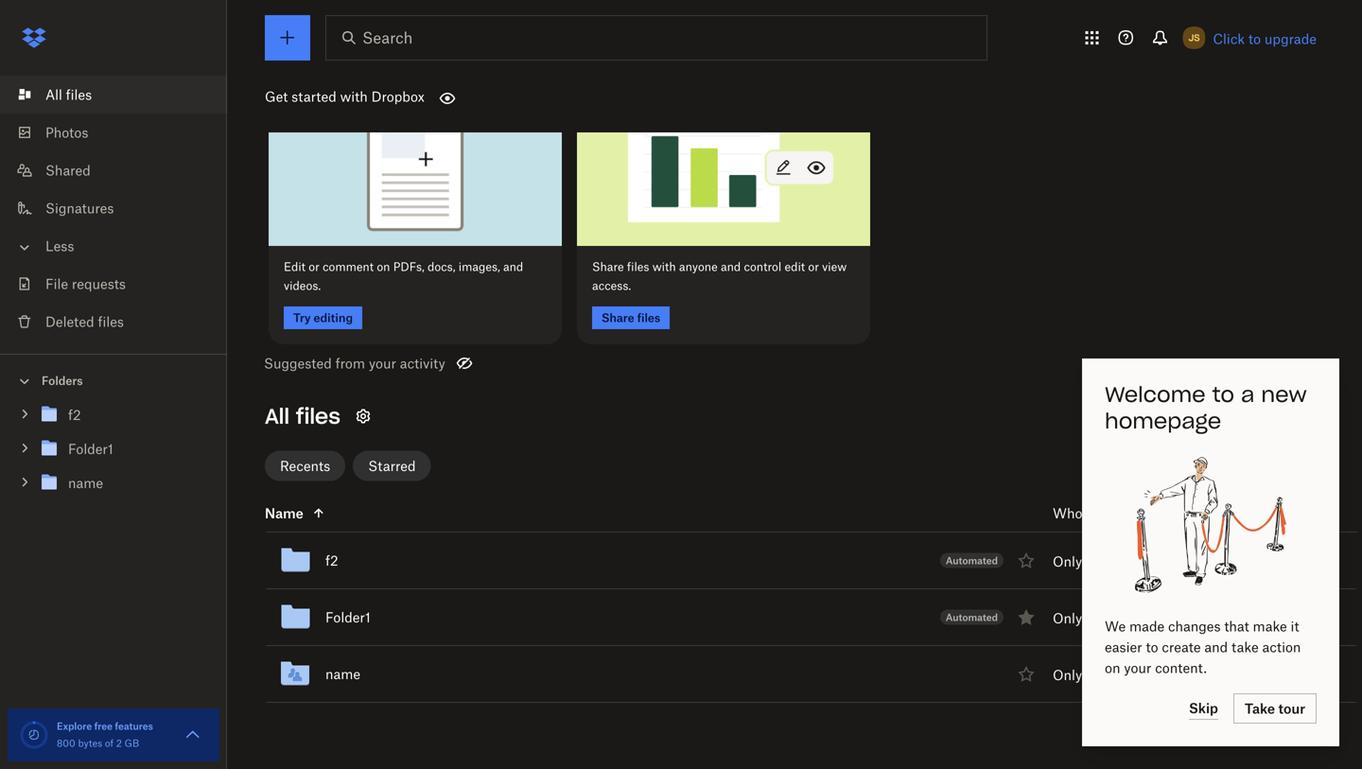 Task type: locate. For each thing, give the bounding box(es) containing it.
you for folder1
[[1086, 610, 1109, 626]]

2 add to starred image from the top
[[1015, 663, 1038, 686]]

group
[[0, 394, 227, 514]]

create
[[1162, 639, 1201, 655]]

share inside share files with anyone and control edit or view access.
[[592, 260, 624, 274]]

on down easier
[[1105, 660, 1121, 676]]

1 vertical spatial to
[[1213, 381, 1235, 408]]

photos
[[45, 124, 88, 141]]

your inside we made changes that make it easier to create and take action on your content.
[[1124, 660, 1152, 676]]

automated inside name f2, modified 11/20/2023 11:54 am, element
[[946, 555, 998, 567]]

1 add to starred image from the top
[[1015, 549, 1038, 572]]

list containing all files
[[0, 64, 227, 354]]

to right click at the top
[[1249, 31, 1261, 47]]

you inside name f2, modified 11/20/2023 11:54 am, element
[[1086, 553, 1109, 570]]

deleted files
[[45, 314, 124, 330]]

1 horizontal spatial on
[[1105, 660, 1121, 676]]

automated
[[946, 555, 998, 567], [946, 611, 998, 623]]

you down can
[[1086, 553, 1109, 570]]

comment
[[323, 260, 374, 274]]

1 horizontal spatial and
[[721, 260, 741, 274]]

1 vertical spatial only you
[[1053, 610, 1109, 626]]

only you button for f2
[[1053, 551, 1109, 572]]

1 horizontal spatial f2
[[325, 553, 338, 569]]

only you down easier
[[1053, 667, 1109, 683]]

only you
[[1053, 553, 1109, 570], [1053, 610, 1109, 626], [1053, 667, 1109, 683]]

f2 inside name f2, modified 11/20/2023 11:54 am, element
[[325, 553, 338, 569]]

only inside name name, modified 12/7/2023 2:26 pm, element
[[1053, 667, 1083, 683]]

0 horizontal spatial to
[[1146, 639, 1159, 655]]

0 horizontal spatial your
[[369, 355, 396, 371]]

you inside "name folder1, modified 11/16/2023 2:30 pm," element
[[1086, 610, 1109, 626]]

docs,
[[428, 260, 456, 274]]

2 -- from the top
[[1204, 609, 1215, 625]]

you for f2
[[1086, 553, 1109, 570]]

0 horizontal spatial name
[[68, 475, 103, 491]]

add to starred image inside name f2, modified 11/20/2023 11:54 am, element
[[1015, 549, 1038, 572]]

we made changes that make it easier to create and take action on your content.
[[1105, 618, 1301, 676]]

tour
[[1279, 701, 1306, 717]]

add to starred image down remove from starred icon
[[1015, 663, 1038, 686]]

1 horizontal spatial or
[[808, 260, 819, 274]]

1 horizontal spatial to
[[1213, 381, 1235, 408]]

1 horizontal spatial name
[[325, 666, 361, 682]]

all files
[[45, 87, 92, 103], [265, 403, 341, 430]]

0 vertical spatial f2 link
[[38, 403, 212, 428]]

0 vertical spatial only you button
[[1053, 551, 1109, 572]]

3 -- from the top
[[1204, 666, 1215, 682]]

explore
[[57, 721, 92, 732]]

with right started
[[340, 89, 368, 105]]

all files up recents button
[[265, 403, 341, 430]]

all up "photos"
[[45, 87, 62, 103]]

name f2, modified 11/20/2023 11:54 am, element
[[223, 533, 1358, 589]]

1 vertical spatial your
[[1124, 660, 1152, 676]]

0 vertical spatial on
[[377, 260, 390, 274]]

0 horizontal spatial with
[[340, 89, 368, 105]]

0 vertical spatial f2
[[68, 407, 81, 423]]

2 vertical spatial only you button
[[1053, 665, 1109, 685]]

file
[[45, 276, 68, 292]]

or right edit
[[309, 260, 320, 274]]

automated inside "name folder1, modified 11/16/2023 2:30 pm," element
[[946, 611, 998, 623]]

group containing f2
[[0, 394, 227, 514]]

0 vertical spatial with
[[340, 89, 368, 105]]

to left the a
[[1213, 381, 1235, 408]]

1 or from the left
[[309, 260, 320, 274]]

-- up skip
[[1204, 666, 1215, 682]]

only you up easier
[[1053, 610, 1109, 626]]

2 or from the left
[[808, 260, 819, 274]]

3 only you button from the top
[[1053, 665, 1109, 685]]

only you button inside name f2, modified 11/20/2023 11:54 am, element
[[1053, 551, 1109, 572]]

share down access.
[[602, 311, 635, 325]]

-- inside name name, modified 12/7/2023 2:26 pm, element
[[1204, 666, 1215, 682]]

from
[[336, 355, 365, 371]]

2 vertical spatial only you
[[1053, 667, 1109, 683]]

0 horizontal spatial name link
[[38, 471, 212, 496]]

0 vertical spatial name link
[[38, 471, 212, 496]]

0 horizontal spatial all
[[45, 87, 62, 103]]

1 horizontal spatial with
[[653, 260, 676, 274]]

name link
[[38, 471, 212, 496], [325, 663, 361, 686]]

0 vertical spatial all
[[45, 87, 62, 103]]

1 vertical spatial add to starred image
[[1015, 663, 1038, 686]]

1 vertical spatial all files
[[265, 403, 341, 430]]

--
[[1204, 553, 1215, 569], [1204, 609, 1215, 625], [1204, 666, 1215, 682]]

1 vertical spatial all
[[265, 403, 290, 430]]

only you button down easier
[[1053, 665, 1109, 685]]

started
[[292, 89, 337, 105]]

table
[[223, 495, 1358, 703]]

0 horizontal spatial and
[[503, 260, 523, 274]]

1 horizontal spatial all files
[[265, 403, 341, 430]]

0 horizontal spatial f2
[[68, 407, 81, 423]]

files
[[66, 87, 92, 103], [627, 260, 649, 274], [637, 311, 661, 325], [98, 314, 124, 330], [296, 403, 341, 430]]

with for started
[[340, 89, 368, 105]]

1 vertical spatial access
[[1113, 505, 1155, 521]]

2 vertical spatial --
[[1204, 666, 1215, 682]]

your down easier
[[1124, 660, 1152, 676]]

all down suggested
[[265, 403, 290, 430]]

name
[[68, 475, 103, 491], [325, 666, 361, 682]]

and
[[503, 260, 523, 274], [721, 260, 741, 274], [1205, 639, 1228, 655]]

with inside share files with anyone and control edit or view access.
[[653, 260, 676, 274]]

1 vertical spatial with
[[653, 260, 676, 274]]

only you inside name name, modified 12/7/2023 2:26 pm, element
[[1053, 667, 1109, 683]]

or right edit on the top right
[[808, 260, 819, 274]]

your right from
[[369, 355, 396, 371]]

only inside "name folder1, modified 11/16/2023 2:30 pm," element
[[1053, 610, 1083, 626]]

2 automated from the top
[[946, 611, 998, 623]]

and left the take on the bottom right
[[1205, 639, 1228, 655]]

name button
[[265, 502, 1007, 525]]

2 horizontal spatial to
[[1249, 31, 1261, 47]]

all inside list item
[[45, 87, 62, 103]]

0 horizontal spatial or
[[309, 260, 320, 274]]

and inside share files with anyone and control edit or view access.
[[721, 260, 741, 274]]

welcome to a new homepage
[[1105, 381, 1307, 434]]

deleted files link
[[15, 303, 227, 341]]

all files list item
[[0, 76, 227, 114]]

files up "photos"
[[66, 87, 92, 103]]

2 vertical spatial to
[[1146, 639, 1159, 655]]

name link inside group
[[38, 471, 212, 496]]

folder1 link
[[38, 437, 212, 462], [325, 606, 371, 629]]

access right can
[[1113, 505, 1155, 521]]

only you down who
[[1053, 553, 1109, 570]]

to down made
[[1146, 639, 1159, 655]]

we
[[1105, 618, 1126, 634]]

with for files
[[653, 260, 676, 274]]

photos link
[[15, 114, 227, 151]]

only inside name f2, modified 11/20/2023 11:54 am, element
[[1053, 553, 1083, 570]]

only you for folder1
[[1053, 610, 1109, 626]]

0 horizontal spatial on
[[377, 260, 390, 274]]

only you button up easier
[[1053, 608, 1109, 629]]

or
[[309, 260, 320, 274], [808, 260, 819, 274]]

less
[[45, 238, 74, 254]]

0 horizontal spatial f2 link
[[38, 403, 212, 428]]

800
[[57, 738, 75, 749]]

try editing button
[[284, 307, 362, 329]]

only you button
[[1053, 551, 1109, 572], [1053, 608, 1109, 629], [1053, 665, 1109, 685]]

-- inside "name folder1, modified 11/16/2023 2:30 pm," element
[[1204, 609, 1215, 625]]

on
[[377, 260, 390, 274], [1105, 660, 1121, 676]]

remove from starred image
[[1015, 606, 1038, 629]]

get
[[265, 89, 288, 105]]

access.
[[592, 279, 631, 293]]

take tour
[[1245, 701, 1306, 717]]

0 vertical spatial folder1
[[68, 441, 113, 457]]

0 vertical spatial folder1 link
[[38, 437, 212, 462]]

2 only you button from the top
[[1053, 608, 1109, 629]]

1 horizontal spatial folder1 link
[[325, 606, 371, 629]]

2 horizontal spatial and
[[1205, 639, 1228, 655]]

shared link
[[15, 151, 227, 189]]

access down new
[[1273, 409, 1309, 423]]

only you button inside "name folder1, modified 11/16/2023 2:30 pm," element
[[1053, 608, 1109, 629]]

f2
[[68, 407, 81, 423], [325, 553, 338, 569]]

with
[[340, 89, 368, 105], [653, 260, 676, 274]]

only you for f2
[[1053, 553, 1109, 570]]

your
[[369, 355, 396, 371], [1124, 660, 1152, 676]]

you down easier
[[1086, 667, 1109, 683]]

-- left that
[[1204, 609, 1215, 625]]

click to upgrade link
[[1213, 31, 1317, 47]]

1 only you from the top
[[1053, 553, 1109, 570]]

on left the pdfs,
[[377, 260, 390, 274]]

1 automated from the top
[[946, 555, 998, 567]]

automated for f2
[[946, 555, 998, 567]]

2 only you from the top
[[1053, 610, 1109, 626]]

0 vertical spatial add to starred image
[[1015, 549, 1038, 572]]

activity
[[400, 355, 445, 371]]

to
[[1249, 31, 1261, 47], [1213, 381, 1235, 408], [1146, 639, 1159, 655]]

only for folder1
[[1053, 610, 1083, 626]]

and inside the edit or comment on pdfs, docs, images, and videos.
[[503, 260, 523, 274]]

shared
[[45, 162, 91, 178]]

1 horizontal spatial name link
[[325, 663, 361, 686]]

1 vertical spatial name
[[325, 666, 361, 682]]

all files up "photos"
[[45, 87, 92, 103]]

1 horizontal spatial folder1
[[325, 609, 371, 625]]

and left the control
[[721, 260, 741, 274]]

0 vertical spatial to
[[1249, 31, 1261, 47]]

have
[[1245, 409, 1270, 423]]

1 vertical spatial share
[[602, 311, 635, 325]]

-- inside name f2, modified 11/20/2023 11:54 am, element
[[1204, 553, 1215, 569]]

0 vertical spatial access
[[1273, 409, 1309, 423]]

name name, modified 12/7/2023 2:26 pm, element
[[223, 646, 1358, 703]]

0 vertical spatial only you
[[1053, 553, 1109, 570]]

files left folder settings image
[[296, 403, 341, 430]]

only you button inside name name, modified 12/7/2023 2:26 pm, element
[[1053, 665, 1109, 685]]

and right 'images,'
[[503, 260, 523, 274]]

only you button for folder1
[[1053, 608, 1109, 629]]

list
[[0, 64, 227, 354]]

0 horizontal spatial all files
[[45, 87, 92, 103]]

only for f2
[[1053, 553, 1083, 570]]

files down share files with anyone and control edit or view access.
[[637, 311, 661, 325]]

1 vertical spatial on
[[1105, 660, 1121, 676]]

share
[[592, 260, 624, 274], [602, 311, 635, 325]]

only you inside name f2, modified 11/20/2023 11:54 am, element
[[1053, 553, 1109, 570]]

only you button down who
[[1053, 551, 1109, 572]]

to inside the welcome to a new homepage
[[1213, 381, 1235, 408]]

1 vertical spatial folder1
[[325, 609, 371, 625]]

you up easier
[[1086, 610, 1109, 626]]

only you inside "name folder1, modified 11/16/2023 2:30 pm," element
[[1053, 610, 1109, 626]]

control
[[744, 260, 782, 274]]

1 vertical spatial folder1 link
[[325, 606, 371, 629]]

file requests
[[45, 276, 126, 292]]

0 vertical spatial automated
[[946, 555, 998, 567]]

add to starred image up remove from starred icon
[[1015, 549, 1038, 572]]

1 vertical spatial f2 link
[[325, 549, 338, 572]]

0 vertical spatial share
[[592, 260, 624, 274]]

files down file requests link
[[98, 314, 124, 330]]

share up access.
[[592, 260, 624, 274]]

name inside group
[[68, 475, 103, 491]]

f2 link
[[38, 403, 212, 428], [325, 549, 338, 572]]

1 vertical spatial only you button
[[1053, 608, 1109, 629]]

1 -- from the top
[[1204, 553, 1215, 569]]

3 only you from the top
[[1053, 667, 1109, 683]]

1 vertical spatial f2
[[325, 553, 338, 569]]

or inside the edit or comment on pdfs, docs, images, and videos.
[[309, 260, 320, 274]]

1 vertical spatial --
[[1204, 609, 1215, 625]]

deleted
[[45, 314, 94, 330]]

add to starred image inside name name, modified 12/7/2023 2:26 pm, element
[[1015, 663, 1038, 686]]

share for share files with anyone and control edit or view access.
[[592, 260, 624, 274]]

starred
[[368, 458, 416, 474]]

files up access.
[[627, 260, 649, 274]]

of
[[105, 738, 114, 749]]

you inside name name, modified 12/7/2023 2:26 pm, element
[[1086, 667, 1109, 683]]

-
[[1204, 553, 1210, 569], [1210, 553, 1215, 569], [1204, 609, 1210, 625], [1210, 609, 1215, 625], [1204, 666, 1210, 682], [1210, 666, 1215, 682]]

add to starred image
[[1015, 549, 1038, 572], [1015, 663, 1038, 686]]

with left anyone
[[653, 260, 676, 274]]

only you for name
[[1053, 667, 1109, 683]]

0 horizontal spatial folder1
[[68, 441, 113, 457]]

less image
[[15, 238, 34, 257]]

0 horizontal spatial access
[[1113, 505, 1155, 521]]

1 vertical spatial automated
[[946, 611, 998, 623]]

free
[[94, 721, 113, 732]]

1 horizontal spatial your
[[1124, 660, 1152, 676]]

-- down modified at the right
[[1204, 553, 1215, 569]]

0 vertical spatial --
[[1204, 553, 1215, 569]]

0 vertical spatial all files
[[45, 87, 92, 103]]

who
[[1053, 505, 1083, 521]]

0 horizontal spatial folder1 link
[[38, 437, 212, 462]]

you
[[1223, 409, 1242, 423], [1086, 553, 1109, 570], [1086, 610, 1109, 626], [1086, 667, 1109, 683]]

1 only you button from the top
[[1053, 551, 1109, 572]]

1 horizontal spatial f2 link
[[325, 549, 338, 572]]

all files inside list item
[[45, 87, 92, 103]]

share files button
[[592, 307, 670, 329]]

share inside share files button
[[602, 311, 635, 325]]

who can access
[[1053, 505, 1155, 521]]

0 vertical spatial name
[[68, 475, 103, 491]]



Task type: vqa. For each thing, say whether or not it's contained in the screenshot.
you in Name name, Modified 12/7/2023 2:26 pm, element
yes



Task type: describe. For each thing, give the bounding box(es) containing it.
can
[[1086, 505, 1109, 521]]

you for name
[[1086, 667, 1109, 683]]

anyone
[[679, 260, 718, 274]]

-- for name
[[1204, 666, 1215, 682]]

js button
[[1179, 23, 1210, 53]]

modified button
[[1204, 502, 1309, 525]]

welcome
[[1105, 381, 1206, 408]]

click to upgrade
[[1213, 31, 1317, 47]]

take tour button
[[1234, 694, 1317, 724]]

folder settings image
[[352, 405, 375, 428]]

click
[[1213, 31, 1245, 47]]

edit or comment on pdfs, docs, images, and videos.
[[284, 260, 523, 293]]

files inside list item
[[66, 87, 92, 103]]

folder1 inside group
[[68, 441, 113, 457]]

starred button
[[353, 451, 431, 481]]

dropbox image
[[15, 19, 53, 57]]

view
[[822, 260, 847, 274]]

js
[[1189, 32, 1200, 44]]

1 vertical spatial name link
[[325, 663, 361, 686]]

dialog image. image
[[1135, 449, 1287, 601]]

table containing name
[[223, 495, 1358, 703]]

signatures link
[[15, 189, 227, 227]]

2
[[116, 738, 122, 749]]

on inside we made changes that make it easier to create and take action on your content.
[[1105, 660, 1121, 676]]

try
[[293, 311, 311, 325]]

that
[[1225, 618, 1250, 634]]

modified
[[1204, 505, 1260, 521]]

skip button
[[1189, 697, 1219, 720]]

share files
[[602, 311, 661, 325]]

share files with anyone and control edit or view access.
[[592, 260, 847, 293]]

signatures
[[45, 200, 114, 216]]

made
[[1130, 618, 1165, 634]]

or inside share files with anyone and control edit or view access.
[[808, 260, 819, 274]]

Search in folder "Dropbox" text field
[[362, 26, 948, 49]]

images,
[[459, 260, 500, 274]]

name folder1, modified 11/16/2023 2:30 pm, element
[[223, 589, 1358, 646]]

take
[[1245, 701, 1276, 717]]

quota usage element
[[19, 720, 49, 750]]

features
[[115, 721, 153, 732]]

to for click
[[1249, 31, 1261, 47]]

get started with dropbox
[[265, 89, 425, 105]]

it
[[1291, 618, 1300, 634]]

gb
[[125, 738, 139, 749]]

make
[[1253, 618, 1287, 634]]

homepage
[[1105, 408, 1222, 434]]

files inside share files with anyone and control edit or view access.
[[627, 260, 649, 274]]

to inside we made changes that make it easier to create and take action on your content.
[[1146, 639, 1159, 655]]

and inside we made changes that make it easier to create and take action on your content.
[[1205, 639, 1228, 655]]

0 vertical spatial your
[[369, 355, 396, 371]]

requests
[[72, 276, 126, 292]]

to for welcome
[[1213, 381, 1235, 408]]

suggested
[[264, 355, 332, 371]]

-- for f2
[[1204, 553, 1215, 569]]

content.
[[1155, 660, 1207, 676]]

suggested from your activity
[[264, 355, 445, 371]]

action
[[1263, 639, 1301, 655]]

name inside table
[[325, 666, 361, 682]]

-- for folder1
[[1204, 609, 1215, 625]]

all files link
[[15, 76, 227, 114]]

easier
[[1105, 639, 1143, 655]]

recents
[[280, 458, 330, 474]]

try editing
[[293, 311, 353, 325]]

only you button for name
[[1053, 665, 1109, 685]]

only you have access
[[1194, 409, 1309, 423]]

take
[[1232, 639, 1259, 655]]

videos.
[[284, 279, 321, 293]]

share for share files
[[602, 311, 635, 325]]

1 horizontal spatial all
[[265, 403, 290, 430]]

1 horizontal spatial access
[[1273, 409, 1309, 423]]

changes
[[1169, 618, 1221, 634]]

new
[[1262, 381, 1307, 408]]

f2 link inside group
[[38, 403, 212, 428]]

skip
[[1189, 700, 1219, 716]]

you left have
[[1223, 409, 1242, 423]]

only for name
[[1053, 667, 1083, 683]]

upgrade
[[1265, 31, 1317, 47]]

edit
[[284, 260, 306, 274]]

dropbox
[[371, 89, 425, 105]]

name
[[265, 505, 304, 521]]

folders button
[[0, 366, 227, 394]]

folders
[[42, 374, 83, 388]]

file requests link
[[15, 265, 227, 303]]

automated for folder1
[[946, 611, 998, 623]]

pdfs,
[[393, 260, 425, 274]]

bytes
[[78, 738, 102, 749]]

explore free features 800 bytes of 2 gb
[[57, 721, 153, 749]]

editing
[[314, 311, 353, 325]]

files inside button
[[637, 311, 661, 325]]

edit
[[785, 260, 805, 274]]

on inside the edit or comment on pdfs, docs, images, and videos.
[[377, 260, 390, 274]]

recents button
[[265, 451, 346, 481]]

folder1 link inside group
[[38, 437, 212, 462]]

f2 inside group
[[68, 407, 81, 423]]

a
[[1241, 381, 1255, 408]]



